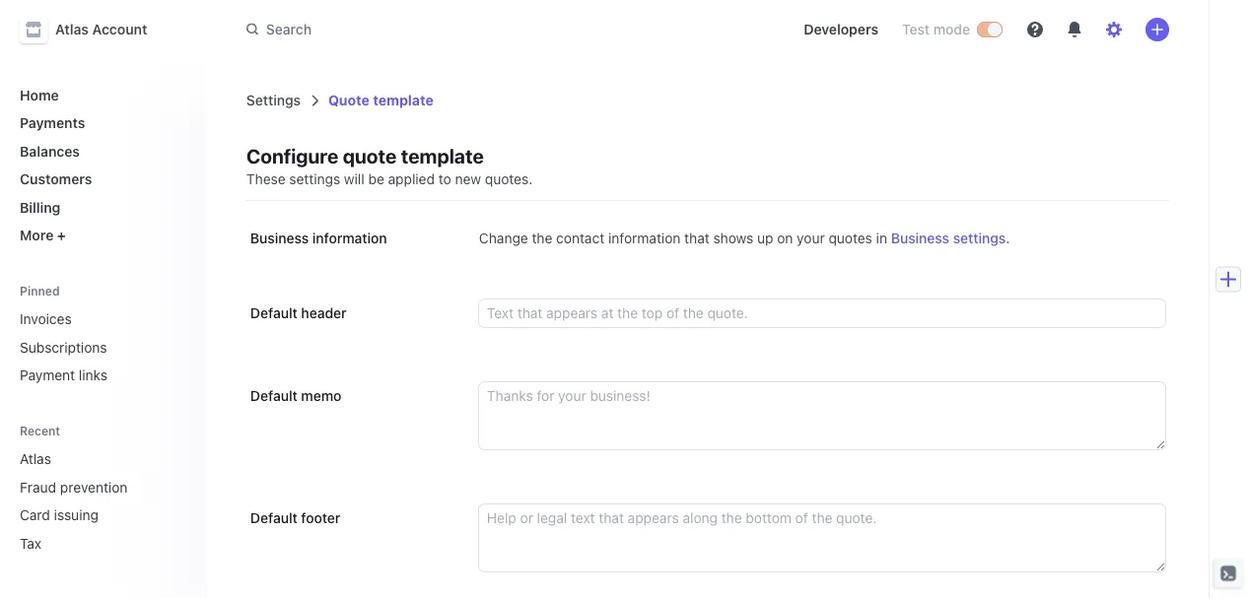 Task type: vqa. For each thing, say whether or not it's contained in the screenshot.
Business information
yes



Task type: describe. For each thing, give the bounding box(es) containing it.
notifications image
[[1067, 22, 1083, 37]]

default header
[[250, 305, 347, 322]]

payments
[[20, 115, 85, 131]]

fraud prevention link
[[12, 471, 164, 503]]

fraud prevention
[[20, 479, 128, 496]]

memo
[[301, 388, 342, 404]]

atlas account button
[[20, 16, 167, 43]]

payment links link
[[12, 359, 191, 392]]

these
[[246, 171, 286, 187]]

to
[[439, 171, 451, 187]]

test
[[902, 21, 930, 37]]

balances
[[20, 143, 80, 159]]

1 information from the left
[[312, 230, 387, 247]]

home link
[[12, 79, 191, 111]]

+
[[57, 227, 66, 244]]

billing link
[[12, 191, 191, 223]]

atlas for atlas
[[20, 451, 51, 467]]

template inside configure quote template these settings will be applied to new quotes.
[[401, 144, 484, 167]]

your
[[797, 230, 825, 247]]

1 business from the left
[[250, 230, 309, 247]]

be
[[368, 171, 384, 187]]

atlas for atlas account
[[55, 21, 89, 37]]

tax link
[[12, 528, 164, 560]]

settings inside configure quote template these settings will be applied to new quotes.
[[289, 171, 340, 187]]

shows
[[714, 230, 754, 247]]

atlas link
[[12, 443, 164, 475]]

the
[[532, 230, 553, 247]]

tax
[[20, 536, 41, 552]]

core navigation links element
[[12, 79, 191, 251]]

account
[[92, 21, 147, 37]]

settings
[[246, 92, 301, 108]]

links
[[79, 367, 107, 384]]

new
[[455, 171, 481, 187]]

Search text field
[[235, 12, 772, 48]]

on
[[777, 230, 793, 247]]

invoices
[[20, 311, 72, 327]]

pinned
[[20, 284, 60, 298]]

customers link
[[12, 163, 191, 195]]

search
[[266, 21, 312, 37]]

card issuing link
[[12, 500, 164, 532]]

Help or legal text that appears along the bottom of the quote. text field
[[479, 505, 1166, 572]]

balances link
[[12, 135, 191, 167]]

up
[[757, 230, 774, 247]]

default for default memo
[[250, 388, 298, 404]]

card issuing
[[20, 507, 99, 524]]

billing
[[20, 199, 60, 215]]

quotes.
[[485, 171, 533, 187]]

default for default header
[[250, 305, 298, 322]]

recent element
[[0, 443, 207, 560]]

card
[[20, 507, 50, 524]]

applied
[[388, 171, 435, 187]]

settings image
[[1107, 22, 1122, 37]]

2 information from the left
[[609, 230, 681, 247]]

pinned navigation links element
[[12, 275, 195, 392]]

help image
[[1028, 22, 1043, 37]]

developers link
[[796, 14, 887, 45]]

that
[[685, 230, 710, 247]]



Task type: locate. For each thing, give the bounding box(es) containing it.
1 vertical spatial settings
[[953, 230, 1006, 247]]

issuing
[[54, 507, 99, 524]]

default
[[250, 305, 298, 322], [250, 388, 298, 404], [250, 510, 298, 527]]

configure
[[246, 144, 339, 167]]

1 vertical spatial template
[[401, 144, 484, 167]]

atlas inside button
[[55, 21, 89, 37]]

0 vertical spatial template
[[373, 92, 434, 108]]

0 vertical spatial default
[[250, 305, 298, 322]]

quote
[[343, 144, 397, 167]]

atlas left account
[[55, 21, 89, 37]]

contact
[[556, 230, 605, 247]]

customers
[[20, 171, 92, 187]]

payment
[[20, 367, 75, 384]]

prevention
[[60, 479, 128, 496]]

default left memo at left bottom
[[250, 388, 298, 404]]

recent
[[20, 424, 60, 438]]

information left that
[[609, 230, 681, 247]]

0 vertical spatial settings
[[289, 171, 340, 187]]

Search search field
[[235, 12, 772, 48]]

business right 'in'
[[891, 230, 950, 247]]

settings down configure
[[289, 171, 340, 187]]

atlas up fraud
[[20, 451, 51, 467]]

subscriptions link
[[12, 331, 191, 363]]

2 default from the top
[[250, 388, 298, 404]]

fraud
[[20, 479, 56, 496]]

change the contact information that shows up on your quotes in business settings .
[[479, 230, 1010, 247]]

3 default from the top
[[250, 510, 298, 527]]

information down will
[[312, 230, 387, 247]]

Text that appears at the top of the quote. text field
[[479, 300, 1166, 327]]

configure quote template these settings will be applied to new quotes.
[[246, 144, 533, 187]]

developers
[[804, 21, 879, 37]]

business information
[[250, 230, 387, 247]]

template up the to
[[401, 144, 484, 167]]

1 horizontal spatial settings
[[953, 230, 1006, 247]]

template right quote
[[373, 92, 434, 108]]

1 horizontal spatial business
[[891, 230, 950, 247]]

2 vertical spatial default
[[250, 510, 298, 527]]

0 vertical spatial atlas
[[55, 21, 89, 37]]

default for default footer
[[250, 510, 298, 527]]

payment links
[[20, 367, 107, 384]]

atlas
[[55, 21, 89, 37], [20, 451, 51, 467]]

home
[[20, 87, 59, 103]]

atlas account
[[55, 21, 147, 37]]

1 horizontal spatial information
[[609, 230, 681, 247]]

in
[[876, 230, 888, 247]]

0 horizontal spatial settings
[[289, 171, 340, 187]]

more +
[[20, 227, 66, 244]]

information
[[312, 230, 387, 247], [609, 230, 681, 247]]

business settings link
[[891, 229, 1006, 249]]

settings link
[[246, 92, 301, 108]]

.
[[1006, 230, 1010, 247]]

settings
[[289, 171, 340, 187], [953, 230, 1006, 247]]

0 horizontal spatial information
[[312, 230, 387, 247]]

pinned element
[[12, 303, 191, 392]]

more
[[20, 227, 54, 244]]

1 default from the top
[[250, 305, 298, 322]]

quotes
[[829, 230, 873, 247]]

subscriptions
[[20, 339, 107, 356]]

atlas inside recent element
[[20, 451, 51, 467]]

default footer
[[250, 510, 341, 527]]

default left the footer
[[250, 510, 298, 527]]

1 vertical spatial default
[[250, 388, 298, 404]]

1 vertical spatial atlas
[[20, 451, 51, 467]]

1 horizontal spatial atlas
[[55, 21, 89, 37]]

business
[[250, 230, 309, 247], [891, 230, 950, 247]]

change
[[479, 230, 528, 247]]

template
[[373, 92, 434, 108], [401, 144, 484, 167]]

2 business from the left
[[891, 230, 950, 247]]

invoices link
[[12, 303, 191, 335]]

payments link
[[12, 107, 191, 139]]

default left header
[[250, 305, 298, 322]]

0 horizontal spatial business
[[250, 230, 309, 247]]

settings right 'in'
[[953, 230, 1006, 247]]

test mode
[[902, 21, 970, 37]]

quote template
[[328, 92, 434, 108]]

mode
[[934, 21, 970, 37]]

0 horizontal spatial atlas
[[20, 451, 51, 467]]

business down these
[[250, 230, 309, 247]]

header
[[301, 305, 347, 322]]

default memo
[[250, 388, 342, 404]]

recent navigation links element
[[0, 415, 207, 560]]

Thanks for your business! text field
[[479, 383, 1166, 450]]

footer
[[301, 510, 341, 527]]

quote
[[328, 92, 370, 108]]

will
[[344, 171, 365, 187]]



